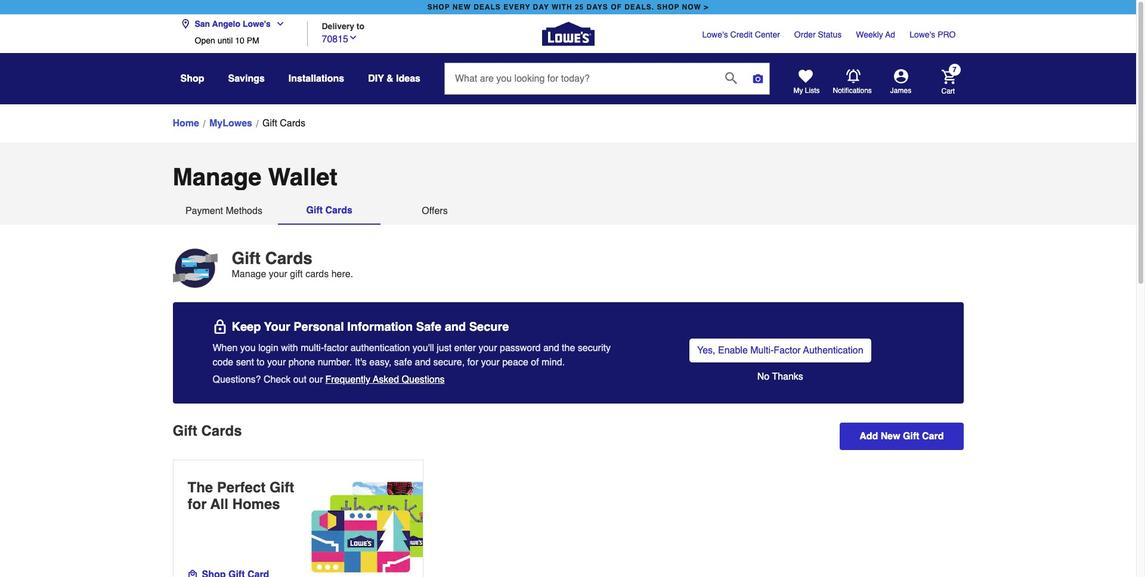 Task type: locate. For each thing, give the bounding box(es) containing it.
day
[[533, 3, 549, 11]]

factor
[[324, 343, 348, 354]]

yes, enable multi-factor authentication button
[[690, 339, 872, 363]]

delivery
[[322, 21, 354, 31]]

1 vertical spatial to
[[257, 357, 265, 368]]

lowe's for lowe's pro
[[910, 30, 936, 39]]

mylowes
[[209, 118, 252, 129]]

multi-
[[301, 343, 324, 354]]

10
[[235, 36, 244, 45]]

open
[[195, 36, 215, 45]]

no
[[758, 372, 770, 382]]

0 horizontal spatial shop
[[428, 3, 450, 11]]

frequently asked questions link
[[325, 373, 445, 387]]

gift cards down wallet
[[306, 205, 353, 216]]

savings button
[[228, 68, 265, 89]]

your
[[264, 320, 290, 334]]

manage left gift
[[232, 269, 266, 280]]

your left peace
[[481, 357, 500, 368]]

lowe's up pm
[[243, 19, 271, 29]]

gift down wallet
[[306, 205, 323, 216]]

1 vertical spatial manage
[[232, 269, 266, 280]]

gift down methods
[[232, 249, 261, 268]]

gift cards inside button
[[306, 205, 353, 216]]

james
[[891, 87, 912, 95]]

cards up gift
[[265, 249, 313, 268]]

2 vertical spatial and
[[415, 357, 431, 368]]

my lists link
[[794, 69, 820, 95]]

lowe's credit center
[[703, 30, 780, 39]]

70815 button
[[322, 31, 358, 46]]

peace
[[502, 357, 528, 368]]

san
[[195, 19, 210, 29]]

2 shop from the left
[[657, 3, 680, 11]]

0 vertical spatial gift cards
[[262, 118, 305, 129]]

lowe's home improvement lists image
[[799, 69, 813, 84]]

gift cards navigation
[[173, 197, 964, 578]]

1 horizontal spatial and
[[445, 320, 466, 334]]

code
[[213, 357, 233, 368]]

installations
[[289, 73, 344, 84]]

sent
[[236, 357, 254, 368]]

cards inside the gift cards manage your gift cards here.
[[265, 249, 313, 268]]

to up chevron down icon
[[357, 21, 365, 31]]

lowe's inside lowe's credit center link
[[703, 30, 728, 39]]

1 vertical spatial and
[[543, 343, 559, 354]]

gift
[[290, 269, 303, 280]]

order status link
[[795, 29, 842, 41]]

Search Query text field
[[445, 63, 716, 94]]

enter
[[454, 343, 476, 354]]

manage
[[173, 163, 262, 191], [232, 269, 266, 280]]

0 horizontal spatial lowe's
[[243, 19, 271, 29]]

shop left new
[[428, 3, 450, 11]]

2 horizontal spatial gift cards
[[306, 205, 353, 216]]

2 vertical spatial gift cards
[[173, 423, 242, 440]]

manage up payment methods
[[173, 163, 262, 191]]

notifications
[[833, 87, 872, 95]]

0 vertical spatial manage
[[173, 163, 262, 191]]

when
[[213, 343, 238, 354]]

0 horizontal spatial for
[[188, 496, 207, 513]]

1 horizontal spatial for
[[467, 357, 479, 368]]

to right 'sent'
[[257, 357, 265, 368]]

offers button
[[384, 197, 486, 225]]

70815
[[322, 34, 348, 44]]

my lists
[[794, 87, 820, 95]]

shop
[[180, 73, 204, 84]]

your left gift
[[269, 269, 288, 280]]

for left all
[[188, 496, 207, 513]]

every
[[504, 3, 531, 11]]

of
[[531, 357, 539, 368]]

1 horizontal spatial to
[[357, 21, 365, 31]]

0 vertical spatial for
[[467, 357, 479, 368]]

safe
[[394, 357, 412, 368]]

just
[[437, 343, 452, 354]]

1 vertical spatial for
[[188, 496, 207, 513]]

shop
[[428, 3, 450, 11], [657, 3, 680, 11]]

you
[[240, 343, 256, 354]]

tab list containing gift cards
[[173, 197, 489, 225]]

shop left now at the right
[[657, 3, 680, 11]]

and
[[445, 320, 466, 334], [543, 343, 559, 354], [415, 357, 431, 368]]

status
[[818, 30, 842, 39]]

&
[[387, 73, 394, 84]]

and down you'll at the bottom of the page
[[415, 357, 431, 368]]

security
[[578, 343, 611, 354]]

tab list
[[173, 197, 489, 225]]

wallet
[[268, 163, 338, 191]]

payment image
[[173, 249, 217, 288]]

gift right new
[[903, 431, 920, 442]]

2 horizontal spatial lowe's
[[910, 30, 936, 39]]

1 vertical spatial gift cards
[[306, 205, 353, 216]]

lowe's
[[243, 19, 271, 29], [703, 30, 728, 39], [910, 30, 936, 39]]

questions? check out our frequently asked questions
[[213, 375, 445, 385]]

2 horizontal spatial and
[[543, 343, 559, 354]]

1 horizontal spatial lowe's
[[703, 30, 728, 39]]

deals
[[474, 3, 501, 11]]

manage wallet
[[173, 163, 338, 191]]

0 horizontal spatial and
[[415, 357, 431, 368]]

lowe's inside lowe's pro link
[[910, 30, 936, 39]]

san angelo lowe's
[[195, 19, 271, 29]]

pm
[[247, 36, 259, 45]]

1 horizontal spatial shop
[[657, 3, 680, 11]]

no thanks button
[[690, 370, 872, 384]]

number.
[[318, 357, 352, 368]]

1 horizontal spatial gift cards
[[262, 118, 305, 129]]

cards down wallet
[[325, 205, 353, 216]]

payment methods
[[186, 206, 262, 217]]

home link
[[173, 116, 199, 131]]

for down enter
[[467, 357, 479, 368]]

lowe's credit center link
[[703, 29, 780, 41]]

lowe's left credit
[[703, 30, 728, 39]]

gift inside the perfect gift for all homes
[[270, 480, 294, 496]]

factor
[[774, 345, 801, 356]]

for inside when you login with multi-factor authentication you'll just enter your  password and the security code sent to your phone number. it's easy, safe and secure, for your peace of mind.
[[467, 357, 479, 368]]

weekly ad link
[[856, 29, 896, 41]]

for
[[467, 357, 479, 368], [188, 496, 207, 513]]

yes,
[[697, 345, 716, 356]]

gift cards up 'the'
[[173, 423, 242, 440]]

gift cards button
[[278, 197, 381, 225]]

and up enter
[[445, 320, 466, 334]]

manage inside the gift cards manage your gift cards here.
[[232, 269, 266, 280]]

0 horizontal spatial to
[[257, 357, 265, 368]]

asked
[[373, 375, 399, 385]]

None search field
[[444, 63, 770, 106]]

and up mind.
[[543, 343, 559, 354]]

chevron down image
[[348, 33, 358, 42]]

gift right perfect
[[270, 480, 294, 496]]

7
[[953, 66, 957, 74]]

ideas
[[396, 73, 421, 84]]

gift inside tab list
[[306, 205, 323, 216]]

lowe's for lowe's credit center
[[703, 30, 728, 39]]

your down secure
[[479, 343, 497, 354]]

to
[[357, 21, 365, 31], [257, 357, 265, 368]]

gift cards
[[262, 118, 305, 129], [306, 205, 353, 216], [173, 423, 242, 440]]

lowe's left pro
[[910, 30, 936, 39]]

gift cards right the 'mylowes' link
[[262, 118, 305, 129]]



Task type: vqa. For each thing, say whether or not it's contained in the screenshot.
1st e from the top
no



Task type: describe. For each thing, give the bounding box(es) containing it.
cards inside button
[[325, 205, 353, 216]]

yes, enable multi-factor authentication
[[697, 345, 864, 356]]

installations button
[[289, 68, 344, 89]]

questions?
[[213, 375, 261, 385]]

homes
[[232, 496, 280, 513]]

camera image
[[752, 73, 764, 85]]

0 vertical spatial and
[[445, 320, 466, 334]]

authentication
[[803, 345, 864, 356]]

the perfect gift for all homes
[[188, 480, 294, 513]]

no thanks
[[758, 372, 804, 382]]

order status
[[795, 30, 842, 39]]

1 shop from the left
[[428, 3, 450, 11]]

you'll
[[413, 343, 434, 354]]

lowe's home improvement logo image
[[542, 7, 595, 60]]

secure image
[[213, 320, 227, 334]]

lowe's pro link
[[910, 29, 956, 41]]

your inside the gift cards manage your gift cards here.
[[269, 269, 288, 280]]

out
[[293, 375, 307, 385]]

mylowes link
[[209, 116, 252, 131]]

diy
[[368, 73, 384, 84]]

secure
[[469, 320, 509, 334]]

gift inside the gift cards manage your gift cards here.
[[232, 249, 261, 268]]

search image
[[725, 72, 737, 84]]

offers
[[422, 206, 448, 217]]

lists
[[805, 87, 820, 95]]

login
[[258, 343, 279, 354]]

to inside when you login with multi-factor authentication you'll just enter your  password and the security code sent to your phone number. it's easy, safe and secure, for your peace of mind.
[[257, 357, 265, 368]]

keep your personal information safe and secure
[[232, 320, 509, 334]]

gift cards manage your gift cards here.
[[232, 249, 353, 280]]

the
[[188, 480, 213, 496]]

0 horizontal spatial gift cards
[[173, 423, 242, 440]]

frequently
[[325, 375, 371, 385]]

shop new deals every day with 25 days of deals. shop now >
[[428, 3, 709, 11]]

cart
[[942, 87, 955, 95]]

authentication
[[351, 343, 410, 354]]

our
[[309, 375, 323, 385]]

lowe's home improvement notification center image
[[846, 69, 861, 84]]

gift cards for gift cards link
[[262, 118, 305, 129]]

lowe's inside san angelo lowe's button
[[243, 19, 271, 29]]

days
[[587, 3, 608, 11]]

check
[[264, 375, 291, 385]]

now
[[682, 3, 702, 11]]

gift cards for gift cards button
[[306, 205, 353, 216]]

0 vertical spatial to
[[357, 21, 365, 31]]

methods
[[226, 206, 262, 217]]

gift up 'the'
[[173, 423, 197, 440]]

card
[[922, 431, 944, 442]]

safe
[[416, 320, 442, 334]]

phone
[[289, 357, 315, 368]]

weekly
[[856, 30, 884, 39]]

new
[[453, 3, 471, 11]]

savings
[[228, 73, 265, 84]]

multi-
[[751, 345, 774, 356]]

gift cards link
[[262, 116, 305, 131]]

here.
[[332, 269, 353, 280]]

with
[[281, 343, 298, 354]]

it's
[[355, 357, 367, 368]]

tab list inside the gift cards navigation
[[173, 197, 489, 225]]

gift right the 'mylowes' link
[[262, 118, 277, 129]]

chevron down image
[[271, 19, 285, 29]]

lowe's pro
[[910, 30, 956, 39]]

thanks
[[772, 372, 804, 382]]

mind.
[[542, 357, 565, 368]]

cards down questions?
[[201, 423, 242, 440]]

your down login
[[267, 357, 286, 368]]

lowe's home improvement cart image
[[942, 70, 956, 84]]

payment methods button
[[173, 197, 275, 225]]

shop new deals every day with 25 days of deals. shop now > link
[[425, 0, 711, 14]]

deals.
[[625, 3, 655, 11]]

home
[[173, 118, 199, 129]]

san angelo lowe's button
[[180, 12, 290, 36]]

angelo
[[212, 19, 240, 29]]

until
[[218, 36, 233, 45]]

my
[[794, 87, 803, 95]]

shop button
[[180, 68, 204, 89]]

location image
[[180, 19, 190, 29]]

diy & ideas button
[[368, 68, 421, 89]]

cards down installations
[[280, 118, 305, 129]]

open until 10 pm
[[195, 36, 259, 45]]

payment
[[186, 206, 223, 217]]

enable
[[718, 345, 748, 356]]

>
[[704, 3, 709, 11]]

password
[[500, 343, 541, 354]]

secure,
[[434, 357, 465, 368]]

credit
[[731, 30, 753, 39]]

new
[[881, 431, 901, 442]]

add new gift card button
[[840, 423, 964, 450]]

for inside the perfect gift for all homes
[[188, 496, 207, 513]]

all
[[210, 496, 228, 513]]

when you login with multi-factor authentication you'll just enter your  password and the security code sent to your phone number. it's easy, safe and secure, for your peace of mind.
[[213, 343, 611, 368]]

perfect
[[217, 480, 266, 496]]

of
[[611, 3, 622, 11]]

shop image
[[188, 570, 197, 578]]

personal
[[294, 320, 344, 334]]



